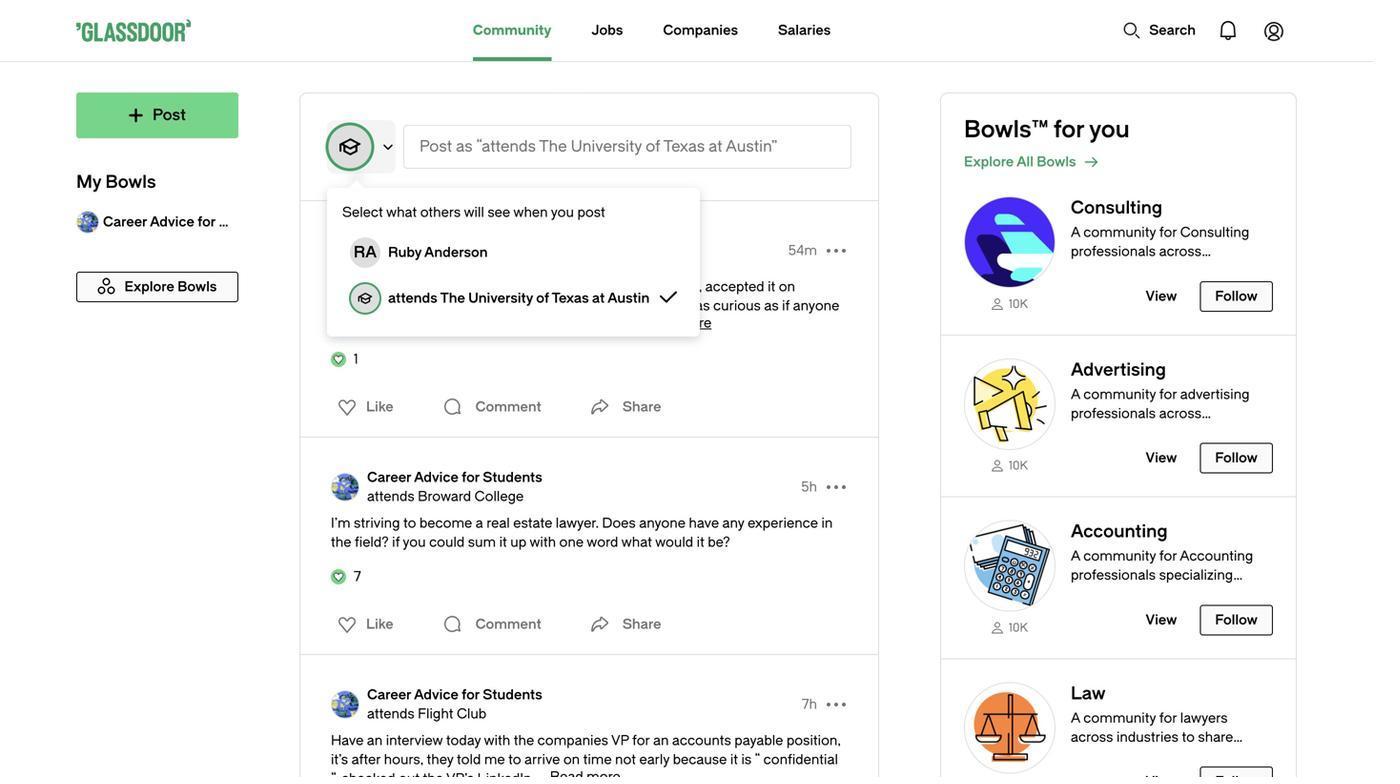 Task type: vqa. For each thing, say whether or not it's contained in the screenshot.
"Interventional"
no



Task type: describe. For each thing, give the bounding box(es) containing it.
54m
[[789, 243, 818, 259]]

share
[[1199, 730, 1234, 745]]

ruby
[[388, 245, 422, 260]]

1 horizontal spatial i
[[447, 317, 451, 333]]

experience
[[748, 516, 819, 531]]

to inside the i'm striving to become a real estate lawyer. does anyone have any experience in the field? if you could sum it up with one word what would it be?
[[404, 516, 416, 531]]

have an interview today with the companies vp for an accounts payable position, it's after hours, they told me to arrive on time not early because it is " confidential ", checked out the vp's linkedin ...
[[331, 733, 841, 777]]

comment for college
[[476, 617, 542, 632]]

it inside i have received an internship offer for this coming summer, accepted it on monday, from bny mellon. they have a drug test policy. was curious as if anyone would know when i would have to take the test ...
[[768, 279, 776, 295]]

ruby anderson
[[388, 245, 488, 260]]

image for post author image for career advice for students attends university of delaware
[[331, 237, 360, 265]]

community
[[473, 22, 552, 38]]

interview
[[386, 733, 443, 749]]

1 horizontal spatial you
[[551, 205, 574, 220]]

anyone inside the i'm striving to become a real estate lawyer. does anyone have any experience in the field? if you could sum it up with one word what would it be?
[[639, 516, 686, 531]]

0 horizontal spatial texas
[[552, 290, 589, 306]]

because
[[673, 752, 727, 768]]

select what others will see when you post
[[342, 205, 606, 220]]

comment button for of
[[437, 388, 546, 426]]

salaries
[[778, 22, 831, 38]]

community link
[[473, 0, 552, 61]]

i'm striving to become a real estate lawyer. does anyone have any experience in the field? if you could sum it up with one word what would it be?
[[331, 516, 833, 550]]

post as "attends the university of texas at austin"
[[420, 138, 778, 155]]

career advice for students link for career advice for students attends flight club
[[367, 686, 543, 705]]

read more button
[[641, 315, 712, 331]]

advice for career advice for students
[[150, 214, 194, 230]]

up
[[511, 535, 527, 550]]

and
[[1152, 749, 1176, 764]]

of inside button
[[646, 138, 660, 155]]

the down "they"
[[423, 771, 444, 777]]

like button for 1
[[326, 392, 399, 423]]

a inside i have received an internship offer for this coming summer, accepted it on monday, from bny mellon. they have a drug test policy. was curious as if anyone would know when i would have to take the test ...
[[570, 298, 578, 314]]

search
[[1150, 22, 1196, 38]]

flight
[[418, 706, 454, 722]]

received
[[371, 279, 425, 295]]

toogle identity image
[[327, 124, 373, 170]]

like button for 7
[[326, 610, 399, 640]]

bny
[[421, 298, 450, 314]]

have up the take
[[537, 298, 567, 314]]

advertising
[[1181, 387, 1250, 402]]

share for career advice for students attends university of delaware
[[623, 399, 662, 415]]

2 horizontal spatial an
[[653, 733, 669, 749]]

... inside have an interview today with the companies vp for an accounts payable position, it's after hours, they told me to arrive on time not early because it is " confidential ", checked out the vp's linkedin ...
[[535, 771, 545, 777]]

1 horizontal spatial when
[[514, 205, 548, 220]]

students for career advice for students attends broward college
[[483, 470, 543, 486]]

1 horizontal spatial consulting
[[1181, 225, 1250, 240]]

broward
[[418, 489, 471, 505]]

7
[[354, 569, 361, 585]]

policy.
[[641, 298, 681, 314]]

community for law
[[1084, 710, 1156, 726]]

with inside have an interview today with the companies vp for an accounts payable position, it's after hours, they told me to arrive on time not early because it is " confidential ", checked out the vp's linkedin ...
[[484, 733, 511, 749]]

career for career advice for students attends university of delaware
[[367, 233, 411, 249]]

post
[[578, 205, 606, 220]]

on inside have an interview today with the companies vp for an accounts payable position, it's after hours, they told me to arrive on time not early because it is " confidential ", checked out the vp's linkedin ...
[[564, 752, 580, 768]]

is
[[742, 752, 752, 768]]

companies link
[[663, 0, 738, 61]]

to inside i have received an internship offer for this coming summer, accepted it on monday, from bny mellon. they have a drug test policy. was curious as if anyone would know when i would have to take the test ...
[[529, 317, 542, 333]]

any
[[723, 516, 745, 531]]

the inside button
[[539, 138, 567, 155]]

after
[[352, 752, 381, 768]]

it left be? at the bottom of the page
[[697, 535, 705, 550]]

advertising
[[1071, 360, 1167, 380]]

field?
[[355, 535, 389, 550]]

career for career advice for students attends broward college
[[367, 470, 411, 486]]

explore all bowls link
[[964, 151, 1296, 174]]

does
[[602, 516, 636, 531]]

advice for career advice for students attends broward college
[[414, 470, 459, 486]]

a for consulting
[[1071, 225, 1081, 240]]

a inside the i'm striving to become a real estate lawyer. does anyone have any experience in the field? if you could sum it up with one word what would it be?
[[476, 516, 483, 531]]

at inside menu item
[[592, 290, 605, 306]]

have down they
[[496, 317, 526, 333]]

0 horizontal spatial bowls
[[105, 172, 156, 192]]

checked
[[341, 771, 395, 777]]

post
[[420, 138, 452, 155]]

see
[[488, 205, 510, 220]]

they
[[503, 298, 534, 314]]

law
[[1071, 684, 1106, 704]]

read more
[[641, 315, 712, 331]]

in
[[822, 516, 833, 531]]

0 vertical spatial i
[[331, 279, 335, 295]]

a for advertising
[[1071, 387, 1081, 402]]

college
[[475, 489, 524, 505]]

today
[[446, 733, 481, 749]]

10k for consulting
[[1009, 297, 1028, 311]]

career advice for students link down my bowls
[[76, 203, 278, 241]]

1 vertical spatial test
[[599, 317, 623, 333]]

companies
[[663, 22, 738, 38]]

0 horizontal spatial what
[[386, 205, 417, 220]]

delaware
[[500, 252, 559, 268]]

if inside i have received an internship offer for this coming summer, accepted it on monday, from bny mellon. they have a drug test policy. was curious as if anyone would know when i would have to take the test ...
[[782, 298, 790, 314]]

more
[[678, 315, 712, 331]]

payable
[[735, 733, 784, 749]]

of inside career advice for students attends university of delaware
[[484, 252, 496, 268]]

others
[[420, 205, 461, 220]]

5h
[[802, 479, 818, 495]]

a for r
[[366, 244, 377, 261]]

jobs
[[592, 22, 623, 38]]

comment button for college
[[437, 606, 546, 644]]

curious
[[714, 298, 761, 314]]

become
[[420, 516, 472, 531]]

industries
[[1117, 730, 1179, 745]]

the inside the i'm striving to become a real estate lawyer. does anyone have any experience in the field? if you could sum it up with one word what would it be?
[[331, 535, 351, 550]]

the inside menu item
[[440, 290, 465, 306]]

3 10k link from the top
[[964, 620, 1056, 636]]

it left up
[[500, 535, 507, 550]]

image for bowl image for consulting
[[964, 197, 1056, 288]]

early
[[640, 752, 670, 768]]

1 horizontal spatial would
[[454, 317, 492, 333]]

image for post author image for career advice for students attends broward college
[[331, 473, 360, 502]]

to inside have an interview today with the companies vp for an accounts payable position, it's after hours, they told me to arrive on time not early because it is " confidential ", checked out the vp's linkedin ...
[[509, 752, 521, 768]]

post as "attends the university of texas at austin" button
[[404, 125, 852, 169]]

anyone inside i have received an internship offer for this coming summer, accepted it on monday, from bny mellon. they have a drug test policy. was curious as if anyone would know when i would have to take the test ...
[[793, 298, 840, 314]]

austin"
[[726, 138, 778, 155]]

2 horizontal spatial you
[[1090, 116, 1130, 143]]

0 horizontal spatial an
[[367, 733, 383, 749]]

as inside post as "attends the university of texas at austin" button
[[456, 138, 473, 155]]

for inside have an interview today with the companies vp for an accounts payable position, it's after hours, they told me to arrive on time not early because it is " confidential ", checked out the vp's linkedin ...
[[632, 733, 650, 749]]

for inside i have received an internship offer for this coming summer, accepted it on monday, from bny mellon. they have a drug test policy. was curious as if anyone would know when i would have to take the test ...
[[547, 279, 565, 295]]

"
[[755, 752, 761, 768]]

this
[[568, 279, 591, 295]]

accounting
[[1071, 522, 1168, 542]]

attends up know
[[388, 290, 438, 306]]

explore all bowls
[[964, 154, 1077, 170]]

community for advertising
[[1084, 387, 1156, 402]]

real
[[487, 516, 510, 531]]

career advice for students attends broward college
[[367, 470, 543, 505]]

vp's
[[446, 771, 474, 777]]

image for post author image for career advice for students attends flight club
[[331, 691, 360, 719]]

lawyers
[[1181, 710, 1228, 726]]

attends the university of texas at austin
[[388, 290, 650, 306]]

career advice for students attends flight club
[[367, 687, 543, 722]]

advice for career advice for students attends flight club
[[414, 687, 459, 703]]

linkedin
[[478, 771, 532, 777]]

compare
[[1179, 749, 1236, 764]]

students for career advice for students attends flight club
[[483, 687, 543, 703]]

estate
[[513, 516, 553, 531]]

accepted
[[706, 279, 765, 295]]

what inside the i'm striving to become a real estate lawyer. does anyone have any experience in the field? if you could sum it up with one word what would it be?
[[622, 535, 652, 550]]

0 vertical spatial test
[[614, 298, 637, 314]]

students for career advice for students attends university of delaware
[[483, 233, 543, 249]]

i'm
[[331, 516, 351, 531]]

54m link
[[789, 241, 818, 260]]

"attends
[[476, 138, 536, 155]]

my bowls
[[76, 172, 156, 192]]

monday,
[[331, 298, 384, 314]]

notes
[[1071, 768, 1107, 777]]



Task type: locate. For each thing, give the bounding box(es) containing it.
2 vertical spatial community
[[1084, 710, 1156, 726]]

advice down others
[[414, 233, 459, 249]]

a inside consulting a community for consulting professionals across companies
[[1071, 225, 1081, 240]]

career down my bowls
[[103, 214, 147, 230]]

a down this
[[570, 298, 578, 314]]

community inside advertising a community for advertising professionals across companies
[[1084, 387, 1156, 402]]

companies inside have an interview today with the companies vp for an accounts payable position, it's after hours, they told me to arrive on time not early because it is " confidential ", checked out the vp's linkedin ...
[[538, 733, 609, 749]]

at inside button
[[709, 138, 723, 155]]

be?
[[708, 535, 730, 550]]

comment
[[476, 399, 542, 415], [476, 617, 542, 632]]

10k for advertising
[[1009, 459, 1028, 473]]

0 vertical spatial ...
[[626, 317, 636, 333]]

career advice for students attends university of delaware
[[367, 233, 559, 268]]

1 vertical spatial if
[[392, 535, 400, 550]]

0 vertical spatial the
[[539, 138, 567, 155]]

advice down my bowls
[[150, 214, 194, 230]]

attends for career advice for students attends university of delaware
[[367, 252, 415, 268]]

an up bny
[[429, 279, 444, 295]]

1 community from the top
[[1084, 225, 1156, 240]]

1 horizontal spatial of
[[536, 290, 549, 306]]

as
[[456, 138, 473, 155], [764, 298, 779, 314]]

university inside career advice for students attends university of delaware
[[418, 252, 480, 268]]

... left 'read'
[[626, 317, 636, 333]]

2 vertical spatial 10k
[[1009, 621, 1028, 635]]

a inside advertising a community for advertising professionals across companies
[[1071, 387, 1081, 402]]

when
[[514, 205, 548, 220], [409, 317, 444, 333]]

attends inside career advice for students attends broward college
[[367, 489, 415, 505]]

a down advertising
[[1071, 387, 1081, 402]]

from
[[387, 298, 418, 314]]

community down the explore all bowls link
[[1084, 225, 1156, 240]]

you up the explore all bowls link
[[1090, 116, 1130, 143]]

1 vertical spatial with
[[484, 733, 511, 749]]

they
[[427, 752, 454, 768]]

at right this
[[592, 290, 605, 306]]

0 vertical spatial university
[[571, 138, 642, 155]]

career advice for students link up broward
[[367, 468, 543, 487]]

1 comment from the top
[[476, 399, 542, 415]]

coming
[[595, 279, 643, 295]]

0 horizontal spatial with
[[484, 733, 511, 749]]

2 vertical spatial 10k link
[[964, 620, 1056, 636]]

career inside career advice for students attends flight club
[[367, 687, 411, 703]]

like for 1
[[366, 399, 394, 415]]

as inside i have received an internship offer for this coming summer, accepted it on monday, from bny mellon. they have a drug test policy. was curious as if anyone would know when i would have to take the test ...
[[764, 298, 779, 314]]

career advice for students link for career advice for students attends university of delaware
[[367, 232, 559, 251]]

like down field?
[[366, 617, 394, 632]]

you left the 'post'
[[551, 205, 574, 220]]

for
[[1054, 116, 1085, 143], [198, 214, 216, 230], [1160, 225, 1177, 240], [462, 233, 480, 249], [547, 279, 565, 295], [1160, 387, 1177, 402], [462, 470, 480, 486], [462, 687, 480, 703], [1160, 710, 1177, 726], [632, 733, 650, 749]]

career advice for students link up club
[[367, 686, 543, 705]]

1 vertical spatial share
[[623, 617, 662, 632]]

salaries link
[[778, 0, 831, 61]]

1 horizontal spatial an
[[429, 279, 444, 295]]

when inside i have received an internship offer for this coming summer, accepted it on monday, from bny mellon. they have a drug test policy. was curious as if anyone would know when i would have to take the test ...
[[409, 317, 444, 333]]

accounts
[[672, 733, 732, 749]]

career inside career advice for students attends university of delaware
[[367, 233, 411, 249]]

anyone down 54m link
[[793, 298, 840, 314]]

texas
[[664, 138, 705, 155], [552, 290, 589, 306]]

1 horizontal spatial bowls
[[1037, 154, 1077, 170]]

share inside popup button
[[623, 617, 662, 632]]

what
[[386, 205, 417, 220], [622, 535, 652, 550]]

1 vertical spatial ...
[[535, 771, 545, 777]]

0 vertical spatial 10k
[[1009, 297, 1028, 311]]

across inside 'law a community for lawyers across industries to share experiences and compare notes'
[[1071, 730, 1114, 745]]

share inside dropdown button
[[623, 399, 662, 415]]

the inside i have received an internship offer for this coming summer, accepted it on monday, from bny mellon. they have a drug test policy. was curious as if anyone would know when i would have to take the test ...
[[575, 317, 596, 333]]

companies
[[1071, 263, 1142, 279], [1071, 425, 1142, 441], [538, 733, 609, 749]]

0 vertical spatial on
[[779, 279, 796, 295]]

texas up the take
[[552, 290, 589, 306]]

0 vertical spatial what
[[386, 205, 417, 220]]

a down law
[[1071, 710, 1081, 726]]

1 vertical spatial across
[[1160, 406, 1202, 421]]

1 image for bowl image from the top
[[964, 197, 1056, 288]]

1 share from the top
[[623, 399, 662, 415]]

0 vertical spatial texas
[[664, 138, 705, 155]]

professionals down the explore all bowls link
[[1071, 244, 1156, 259]]

attends inside career advice for students attends university of delaware
[[367, 252, 415, 268]]

confidential
[[764, 752, 838, 768]]

2 community from the top
[[1084, 387, 1156, 402]]

2 like from the top
[[366, 617, 394, 632]]

advice inside career advice for students attends university of delaware
[[414, 233, 459, 249]]

1 vertical spatial when
[[409, 317, 444, 333]]

to up linkedin
[[509, 752, 521, 768]]

like down know
[[366, 399, 394, 415]]

0 horizontal spatial would
[[331, 317, 369, 333]]

on inside i have received an internship offer for this coming summer, accepted it on monday, from bny mellon. they have a drug test policy. was curious as if anyone would know when i would have to take the test ...
[[779, 279, 796, 295]]

share button
[[585, 606, 662, 644]]

for inside career advice for students attends broward college
[[462, 470, 480, 486]]

i up monday,
[[331, 279, 335, 295]]

comment for of
[[476, 399, 542, 415]]

drug
[[581, 298, 610, 314]]

image for bowl image
[[964, 197, 1056, 288], [964, 358, 1056, 450], [964, 520, 1056, 612], [964, 682, 1056, 774]]

1 professionals from the top
[[1071, 244, 1156, 259]]

1 comment button from the top
[[437, 388, 546, 426]]

0 vertical spatial comment button
[[437, 388, 546, 426]]

attends up the striving
[[367, 489, 415, 505]]

word
[[587, 535, 619, 550]]

an up after
[[367, 733, 383, 749]]

texas inside button
[[664, 138, 705, 155]]

advice inside career advice for students attends flight club
[[414, 687, 459, 703]]

sum
[[468, 535, 496, 550]]

0 vertical spatial you
[[1090, 116, 1130, 143]]

test
[[614, 298, 637, 314], [599, 317, 623, 333]]

2 image for post author image from the top
[[331, 473, 360, 502]]

0 horizontal spatial ...
[[535, 771, 545, 777]]

1 vertical spatial the
[[440, 290, 465, 306]]

3 image for post author image from the top
[[331, 691, 360, 719]]

1 image for post author image from the top
[[331, 237, 360, 265]]

0 vertical spatial like
[[366, 399, 394, 415]]

for inside career advice for students attends university of delaware
[[462, 233, 480, 249]]

0 vertical spatial share
[[623, 399, 662, 415]]

1 horizontal spatial the
[[539, 138, 567, 155]]

comment button down sum
[[437, 606, 546, 644]]

career inside career advice for students attends broward college
[[367, 470, 411, 486]]

1 vertical spatial image for post author image
[[331, 473, 360, 502]]

1 vertical spatial like button
[[326, 610, 399, 640]]

7h
[[802, 697, 818, 713]]

bowls right my
[[105, 172, 156, 192]]

0 vertical spatial when
[[514, 205, 548, 220]]

what down does
[[622, 535, 652, 550]]

professionals inside consulting a community for consulting professionals across companies
[[1071, 244, 1156, 259]]

lawyer.
[[556, 516, 599, 531]]

me
[[484, 752, 505, 768]]

1 vertical spatial 10k link
[[964, 458, 1056, 474]]

on left time
[[564, 752, 580, 768]]

image for post author image
[[331, 237, 360, 265], [331, 473, 360, 502], [331, 691, 360, 719]]

when down bny
[[409, 317, 444, 333]]

a
[[570, 298, 578, 314], [476, 516, 483, 531]]

it inside have an interview today with the companies vp for an accounts payable position, it's after hours, they told me to arrive on time not early because it is " confidential ", checked out the vp's linkedin ...
[[731, 752, 738, 768]]

2 vertical spatial across
[[1071, 730, 1114, 745]]

like button down 7
[[326, 610, 399, 640]]

would down monday,
[[331, 317, 369, 333]]

would left be? at the bottom of the page
[[655, 535, 694, 550]]

1 vertical spatial comment
[[476, 617, 542, 632]]

across for consulting
[[1160, 244, 1202, 259]]

for inside consulting a community for consulting professionals across companies
[[1160, 225, 1177, 240]]

advertising a community for advertising professionals across companies
[[1071, 360, 1250, 441]]

1 vertical spatial a
[[476, 516, 483, 531]]

toogle identity element
[[350, 238, 381, 268]]

attends up interview at the left bottom
[[367, 706, 415, 722]]

a left real at bottom left
[[476, 516, 483, 531]]

advice inside career advice for students attends broward college
[[414, 470, 459, 486]]

it's
[[331, 752, 348, 768]]

menu item containing attends
[[342, 276, 685, 321]]

image for bowl image for accounting
[[964, 520, 1056, 612]]

to inside 'law a community for lawyers across industries to share experiences and compare notes'
[[1182, 730, 1195, 745]]

students inside career advice for students attends university of delaware
[[483, 233, 543, 249]]

you left could
[[403, 535, 426, 550]]

attends up 'received'
[[367, 252, 415, 268]]

companies inside consulting a community for consulting professionals across companies
[[1071, 263, 1142, 279]]

2 share from the top
[[623, 617, 662, 632]]

with up me
[[484, 733, 511, 749]]

community down advertising
[[1084, 387, 1156, 402]]

career up interview at the left bottom
[[367, 687, 411, 703]]

professionals for consulting
[[1071, 244, 1156, 259]]

comment button
[[437, 388, 546, 426], [437, 606, 546, 644]]

austin
[[608, 290, 650, 306]]

with down estate
[[530, 535, 556, 550]]

1 horizontal spatial if
[[782, 298, 790, 314]]

for inside 'law a community for lawyers across industries to share experiences and compare notes'
[[1160, 710, 1177, 726]]

have up be? at the bottom of the page
[[689, 516, 719, 531]]

companies for consulting
[[1071, 263, 1142, 279]]

10k link for consulting
[[964, 296, 1056, 312]]

image for post author image up i'm
[[331, 473, 360, 502]]

if right curious
[[782, 298, 790, 314]]

if inside the i'm striving to become a real estate lawyer. does anyone have any experience in the field? if you could sum it up with one word what would it be?
[[392, 535, 400, 550]]

for inside advertising a community for advertising professionals across companies
[[1160, 387, 1177, 402]]

university inside menu item
[[469, 290, 533, 306]]

...
[[626, 317, 636, 333], [535, 771, 545, 777]]

across inside consulting a community for consulting professionals across companies
[[1160, 244, 1202, 259]]

4 image for bowl image from the top
[[964, 682, 1056, 774]]

a down the explore all bowls link
[[1071, 225, 1081, 240]]

5h link
[[802, 478, 818, 497]]

students for career advice for students
[[219, 214, 278, 230]]

an up the early
[[653, 733, 669, 749]]

career right the r
[[367, 233, 411, 249]]

anyone right does
[[639, 516, 686, 531]]

could
[[429, 535, 465, 550]]

a left ruby
[[366, 244, 377, 261]]

attends for career advice for students attends broward college
[[367, 489, 415, 505]]

toogle identity image
[[350, 283, 381, 314]]

anderson
[[424, 245, 488, 260]]

0 vertical spatial consulting
[[1071, 198, 1163, 218]]

1 horizontal spatial what
[[622, 535, 652, 550]]

bowls right 'all' on the top right of page
[[1037, 154, 1077, 170]]

bowls™
[[964, 116, 1049, 143]]

2 comment from the top
[[476, 617, 542, 632]]

the
[[539, 138, 567, 155], [440, 290, 465, 306]]

a inside 'law a community for lawyers across industries to share experiences and compare notes'
[[1071, 710, 1081, 726]]

test down the coming
[[614, 298, 637, 314]]

offer
[[514, 279, 544, 295]]

attends inside career advice for students attends flight club
[[367, 706, 415, 722]]

vp
[[611, 733, 629, 749]]

1 10k link from the top
[[964, 296, 1056, 312]]

1 vertical spatial you
[[551, 205, 574, 220]]

community inside 'law a community for lawyers across industries to share experiences and compare notes'
[[1084, 710, 1156, 726]]

1 horizontal spatial anyone
[[793, 298, 840, 314]]

on
[[779, 279, 796, 295], [564, 752, 580, 768]]

on down 54m link
[[779, 279, 796, 295]]

the up the arrive
[[514, 733, 534, 749]]

professionals inside advertising a community for advertising professionals across companies
[[1071, 406, 1156, 421]]

have up monday,
[[338, 279, 368, 295]]

",
[[331, 771, 338, 777]]

menu item
[[342, 276, 685, 321]]

anyone
[[793, 298, 840, 314], [639, 516, 686, 531]]

as right post
[[456, 138, 473, 155]]

companies for advertising
[[1071, 425, 1142, 441]]

know
[[373, 317, 406, 333]]

advice up flight
[[414, 687, 459, 703]]

to down lawyers
[[1182, 730, 1195, 745]]

1 horizontal spatial texas
[[664, 138, 705, 155]]

the down anderson
[[440, 290, 465, 306]]

1 vertical spatial 10k
[[1009, 459, 1028, 473]]

2 10k from the top
[[1009, 459, 1028, 473]]

10k link for advertising
[[964, 458, 1056, 474]]

my
[[76, 172, 101, 192]]

career for career advice for students
[[103, 214, 147, 230]]

comment button up career advice for students attends broward college
[[437, 388, 546, 426]]

attends for career advice for students attends flight club
[[367, 706, 415, 722]]

1 vertical spatial as
[[764, 298, 779, 314]]

advice
[[150, 214, 194, 230], [414, 233, 459, 249], [414, 470, 459, 486], [414, 687, 459, 703]]

0 horizontal spatial anyone
[[639, 516, 686, 531]]

share for career advice for students attends broward college
[[623, 617, 662, 632]]

community for consulting
[[1084, 225, 1156, 240]]

university
[[571, 138, 642, 155], [418, 252, 480, 268], [469, 290, 533, 306]]

if right field?
[[392, 535, 400, 550]]

1 horizontal spatial a
[[570, 298, 578, 314]]

community inside consulting a community for consulting professionals across companies
[[1084, 225, 1156, 240]]

0 horizontal spatial the
[[440, 290, 465, 306]]

1 horizontal spatial ...
[[626, 317, 636, 333]]

2 horizontal spatial of
[[646, 138, 660, 155]]

have inside the i'm striving to become a real estate lawyer. does anyone have any experience in the field? if you could sum it up with one word what would it be?
[[689, 516, 719, 531]]

1 horizontal spatial on
[[779, 279, 796, 295]]

of inside menu item
[[536, 290, 549, 306]]

to
[[529, 317, 542, 333], [404, 516, 416, 531], [1182, 730, 1195, 745], [509, 752, 521, 768]]

0 vertical spatial comment
[[476, 399, 542, 415]]

1 vertical spatial professionals
[[1071, 406, 1156, 421]]

the right "attends
[[539, 138, 567, 155]]

r a
[[354, 244, 377, 261]]

comment down up
[[476, 617, 542, 632]]

as right curious
[[764, 298, 779, 314]]

it left is
[[731, 752, 738, 768]]

career for career advice for students attends flight club
[[367, 687, 411, 703]]

texas left austin"
[[664, 138, 705, 155]]

2 like button from the top
[[326, 610, 399, 640]]

career advice for students link down select what others will see when you post
[[367, 232, 559, 251]]

0 horizontal spatial at
[[592, 290, 605, 306]]

out
[[399, 771, 420, 777]]

to right the striving
[[404, 516, 416, 531]]

0 horizontal spatial consulting
[[1071, 198, 1163, 218]]

consulting a community for consulting professionals across companies
[[1071, 198, 1250, 279]]

1 vertical spatial like
[[366, 617, 394, 632]]

explore
[[964, 154, 1014, 170]]

0 horizontal spatial as
[[456, 138, 473, 155]]

0 vertical spatial professionals
[[1071, 244, 1156, 259]]

search button
[[1113, 11, 1206, 50]]

1 vertical spatial companies
[[1071, 425, 1142, 441]]

test down "drug"
[[599, 317, 623, 333]]

across for advertising
[[1160, 406, 1202, 421]]

an inside i have received an internship offer for this coming summer, accepted it on monday, from bny mellon. they have a drug test policy. was curious as if anyone would know when i would have to take the test ...
[[429, 279, 444, 295]]

3 community from the top
[[1084, 710, 1156, 726]]

1 vertical spatial on
[[564, 752, 580, 768]]

community up industries
[[1084, 710, 1156, 726]]

0 horizontal spatial i
[[331, 279, 335, 295]]

striving
[[354, 516, 400, 531]]

professionals down advertising
[[1071, 406, 1156, 421]]

image for post author image down select
[[331, 237, 360, 265]]

arrive
[[525, 752, 560, 768]]

like button down 1
[[326, 392, 399, 423]]

2 10k link from the top
[[964, 458, 1056, 474]]

1 vertical spatial community
[[1084, 387, 1156, 402]]

i down bny
[[447, 317, 451, 333]]

will
[[464, 205, 484, 220]]

career advice for students link for career advice for students attends broward college
[[367, 468, 543, 487]]

0 horizontal spatial when
[[409, 317, 444, 333]]

2 horizontal spatial would
[[655, 535, 694, 550]]

1 vertical spatial texas
[[552, 290, 589, 306]]

image for bowl image for advertising
[[964, 358, 1056, 450]]

with inside the i'm striving to become a real estate lawyer. does anyone have any experience in the field? if you could sum it up with one word what would it be?
[[530, 535, 556, 550]]

internship
[[448, 279, 511, 295]]

students inside career advice for students attends broward college
[[483, 470, 543, 486]]

1 horizontal spatial as
[[764, 298, 779, 314]]

advice up broward
[[414, 470, 459, 486]]

students inside career advice for students attends flight club
[[483, 687, 543, 703]]

have
[[331, 733, 364, 749]]

to left the take
[[529, 317, 542, 333]]

time
[[583, 752, 612, 768]]

10k
[[1009, 297, 1028, 311], [1009, 459, 1028, 473], [1009, 621, 1028, 635]]

career up the striving
[[367, 470, 411, 486]]

would down mellon.
[[454, 317, 492, 333]]

when right see
[[514, 205, 548, 220]]

3 10k from the top
[[1009, 621, 1028, 635]]

what right select
[[386, 205, 417, 220]]

1 like from the top
[[366, 399, 394, 415]]

it right accepted
[[768, 279, 776, 295]]

0 vertical spatial a
[[570, 298, 578, 314]]

0 horizontal spatial if
[[392, 535, 400, 550]]

position,
[[787, 733, 841, 749]]

image for post author image up have on the left of page
[[331, 691, 360, 719]]

1 vertical spatial i
[[447, 317, 451, 333]]

university inside button
[[571, 138, 642, 155]]

2 vertical spatial image for post author image
[[331, 691, 360, 719]]

2 professionals from the top
[[1071, 406, 1156, 421]]

1 vertical spatial university
[[418, 252, 480, 268]]

across
[[1160, 244, 1202, 259], [1160, 406, 1202, 421], [1071, 730, 1114, 745]]

1 vertical spatial bowls
[[105, 172, 156, 192]]

at left austin"
[[709, 138, 723, 155]]

1 vertical spatial anyone
[[639, 516, 686, 531]]

told
[[457, 752, 481, 768]]

a inside toogle identity element
[[366, 244, 377, 261]]

0 vertical spatial image for post author image
[[331, 237, 360, 265]]

consulting
[[1071, 198, 1163, 218], [1181, 225, 1250, 240]]

professionals for advertising
[[1071, 406, 1156, 421]]

for inside career advice for students attends flight club
[[462, 687, 480, 703]]

0 vertical spatial 10k link
[[964, 296, 1056, 312]]

3 image for bowl image from the top
[[964, 520, 1056, 612]]

0 vertical spatial at
[[709, 138, 723, 155]]

0 vertical spatial with
[[530, 535, 556, 550]]

2 vertical spatial university
[[469, 290, 533, 306]]

jobs link
[[592, 0, 623, 61]]

1 horizontal spatial at
[[709, 138, 723, 155]]

0 vertical spatial of
[[646, 138, 660, 155]]

mellon.
[[454, 298, 500, 314]]

1 vertical spatial of
[[484, 252, 496, 268]]

club
[[457, 706, 487, 722]]

comment up college
[[476, 399, 542, 415]]

1 like button from the top
[[326, 392, 399, 423]]

a for law
[[1071, 710, 1081, 726]]

1 horizontal spatial with
[[530, 535, 556, 550]]

would inside the i'm striving to become a real estate lawyer. does anyone have any experience in the field? if you could sum it up with one word what would it be?
[[655, 535, 694, 550]]

2 image for bowl image from the top
[[964, 358, 1056, 450]]

you inside the i'm striving to become a real estate lawyer. does anyone have any experience in the field? if you could sum it up with one word what would it be?
[[403, 535, 426, 550]]

advice for career advice for students attends university of delaware
[[414, 233, 459, 249]]

0 vertical spatial if
[[782, 298, 790, 314]]

2 vertical spatial of
[[536, 290, 549, 306]]

like for 7
[[366, 617, 394, 632]]

across inside advertising a community for advertising professionals across companies
[[1160, 406, 1202, 421]]

1 10k from the top
[[1009, 297, 1028, 311]]

0 horizontal spatial on
[[564, 752, 580, 768]]

0 vertical spatial anyone
[[793, 298, 840, 314]]

0 vertical spatial as
[[456, 138, 473, 155]]

... down the arrive
[[535, 771, 545, 777]]

the down "drug"
[[575, 317, 596, 333]]

2 comment button from the top
[[437, 606, 546, 644]]

the down i'm
[[331, 535, 351, 550]]

have
[[338, 279, 368, 295], [537, 298, 567, 314], [496, 317, 526, 333], [689, 516, 719, 531]]

professionals
[[1071, 244, 1156, 259], [1071, 406, 1156, 421]]

1 vertical spatial at
[[592, 290, 605, 306]]

2 vertical spatial you
[[403, 535, 426, 550]]

1 vertical spatial consulting
[[1181, 225, 1250, 240]]

0 vertical spatial companies
[[1071, 263, 1142, 279]]

0 vertical spatial bowls
[[1037, 154, 1077, 170]]

all
[[1017, 154, 1034, 170]]

... inside i have received an internship offer for this coming summer, accepted it on monday, from bny mellon. they have a drug test policy. was curious as if anyone would know when i would have to take the test ...
[[626, 317, 636, 333]]

companies inside advertising a community for advertising professionals across companies
[[1071, 425, 1142, 441]]



